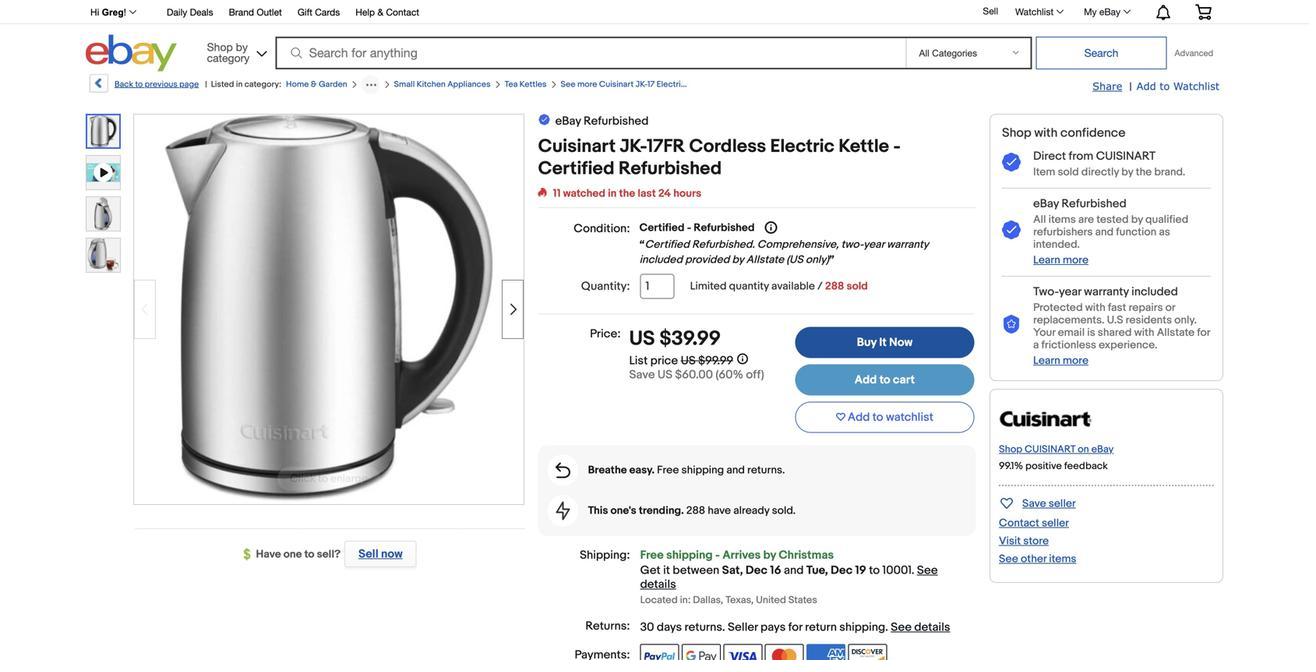 Task type: describe. For each thing, give the bounding box(es) containing it.
with details__icon image for ebay refurbished
[[1003, 221, 1021, 240]]

sell?
[[317, 548, 341, 561]]

watchlist
[[886, 410, 934, 425]]

add inside the share | add to watchlist
[[1137, 80, 1157, 92]]

for inside two-year warranty included protected with fast repairs or replacements. u.s residents only. your email is shared with allstate for a frictionless experience. learn more
[[1198, 326, 1211, 339]]

1 vertical spatial free
[[641, 548, 664, 563]]

texas,
[[726, 594, 754, 607]]

see more cuisinart jk-17 electric cordless tea kettle s... link
[[561, 80, 775, 90]]

add to watchlist button
[[796, 402, 975, 433]]

1 horizontal spatial us
[[658, 368, 673, 382]]

qualified
[[1146, 213, 1189, 226]]

ebay inside us $39.99 main content
[[556, 114, 581, 128]]

picture 1 of 3 image
[[87, 115, 119, 147]]

cuisinart inside 'cuisinart jk-17fr cordless electric kettle - certified refurbished'
[[538, 136, 616, 158]]

cart
[[893, 373, 915, 387]]

| inside the share | add to watchlist
[[1130, 80, 1132, 94]]

learn more link for ebay refurbished
[[1034, 254, 1089, 267]]

save seller
[[1023, 497, 1076, 510]]

(us
[[787, 253, 804, 267]]

cuisinart inside direct from cuisinart item sold directly by the brand.
[[1097, 149, 1156, 163]]

text__icon image
[[538, 113, 551, 128]]

watchlist inside the share | add to watchlist
[[1174, 80, 1220, 92]]

certified inside 'cuisinart jk-17fr cordless electric kettle - certified refurbished'
[[538, 158, 615, 180]]

confidence
[[1061, 126, 1126, 141]]

discover image
[[849, 644, 888, 660]]

between
[[673, 564, 720, 578]]

10001
[[883, 564, 912, 578]]

dallas,
[[693, 594, 724, 607]]

seller for save
[[1049, 497, 1076, 510]]

home
[[286, 80, 309, 90]]

list
[[630, 354, 648, 368]]

help & contact
[[356, 7, 419, 18]]

have
[[256, 548, 281, 561]]

on
[[1078, 443, 1090, 456]]

99.1%
[[999, 460, 1024, 472]]

2 tea from the left
[[725, 80, 738, 90]]

refurbishers
[[1034, 226, 1093, 239]]

small kitchen appliances
[[394, 80, 491, 90]]

now
[[890, 336, 913, 350]]

to right back
[[135, 80, 143, 90]]

jk- inside 'cuisinart jk-17fr cordless electric kettle - certified refurbished'
[[620, 136, 647, 158]]

visit
[[999, 535, 1021, 548]]

1 learn from the top
[[1034, 254, 1061, 267]]

see details
[[641, 564, 938, 592]]

picture 2 of 3 image
[[87, 197, 120, 231]]

garden
[[319, 80, 347, 90]]

0 horizontal spatial and
[[727, 464, 745, 477]]

kettles
[[520, 80, 547, 90]]

visit store link
[[999, 535, 1049, 548]]

master card image
[[765, 644, 804, 660]]

only)
[[806, 253, 830, 267]]

outlet
[[257, 7, 282, 18]]

1 horizontal spatial with
[[1086, 301, 1106, 314]]

replacements.
[[1034, 314, 1105, 327]]

see down the "10001"
[[891, 621, 912, 635]]

0 vertical spatial cuisinart
[[599, 80, 634, 90]]

year inside two-year warranty included protected with fast repairs or replacements. u.s residents only. your email is shared with allstate for a frictionless experience. learn more
[[1059, 285, 1082, 299]]

previous
[[145, 80, 178, 90]]

warranty inside two-year warranty included protected with fast repairs or replacements. u.s residents only. your email is shared with allstate for a frictionless experience. learn more
[[1085, 285, 1130, 299]]

account navigation
[[82, 0, 1224, 24]]

tue,
[[807, 564, 829, 578]]

cordless inside 'cuisinart jk-17fr cordless electric kettle - certified refurbished'
[[690, 136, 767, 158]]

year inside the " certified refurbished. comprehensive, two-year warranty included provided by allstate (us only)
[[864, 238, 885, 251]]

sold inside direct from cuisinart item sold directly by the brand.
[[1058, 166, 1080, 179]]

by up the 16
[[764, 548, 777, 563]]

home & garden
[[286, 80, 347, 90]]

1 vertical spatial 288
[[687, 504, 706, 518]]

for inside us $39.99 main content
[[789, 621, 803, 635]]

buy it now
[[857, 336, 913, 350]]

learn more link for two-year warranty included
[[1034, 354, 1089, 367]]

1 vertical spatial ebay refurbished
[[1034, 197, 1127, 211]]

2 horizontal spatial .
[[912, 564, 915, 578]]

video 1 of 1 image
[[87, 156, 120, 189]]

shop with confidence
[[1003, 126, 1126, 141]]

16
[[770, 564, 782, 578]]

kettle inside 'cuisinart jk-17fr cordless electric kettle - certified refurbished'
[[839, 136, 890, 158]]

paypal image
[[641, 644, 680, 660]]

brand
[[229, 7, 254, 18]]

with details__icon image for direct from cuisinart
[[1003, 153, 1021, 172]]

| listed in category:
[[205, 80, 281, 90]]

0 horizontal spatial -
[[687, 221, 692, 235]]

gift
[[298, 7, 313, 18]]

visa image
[[724, 644, 763, 660]]

brand outlet link
[[229, 4, 282, 21]]

condition:
[[574, 222, 630, 236]]

electric inside 'cuisinart jk-17fr cordless electric kettle - certified refurbished'
[[771, 136, 835, 158]]

to inside the share | add to watchlist
[[1160, 80, 1170, 92]]

have
[[708, 504, 731, 518]]

easy.
[[630, 464, 655, 477]]

off)
[[746, 368, 765, 382]]

1 vertical spatial shipping
[[667, 548, 713, 563]]

0 horizontal spatial us
[[630, 327, 655, 351]]

1 horizontal spatial and
[[784, 564, 804, 578]]

with details__icon image for two-year warranty included
[[1003, 315, 1021, 335]]

to right 19
[[869, 564, 880, 578]]

0 horizontal spatial |
[[205, 80, 207, 90]]

0 vertical spatial kettle
[[740, 80, 762, 90]]

only.
[[1175, 314, 1198, 327]]

add to cart link
[[796, 364, 975, 396]]

returns.
[[748, 464, 785, 477]]

2 vertical spatial shipping
[[840, 621, 886, 635]]

my
[[1085, 6, 1097, 17]]

sell for sell
[[983, 6, 999, 16]]

brand outlet
[[229, 7, 282, 18]]

& for home
[[311, 80, 317, 90]]

by inside the " certified refurbished. comprehensive, two-year warranty included provided by allstate (us only)
[[732, 253, 744, 267]]

this one's trending. 288 have already sold.
[[588, 504, 796, 518]]

refurbished up refurbished.
[[694, 221, 755, 235]]

page
[[179, 80, 199, 90]]

1 horizontal spatial 288
[[826, 280, 845, 293]]

available
[[772, 280, 815, 293]]

items inside all items are tested by qualified refurbishers and function as intended.
[[1049, 213, 1076, 226]]

0 vertical spatial jk-
[[636, 80, 648, 90]]

to right the one
[[304, 548, 315, 561]]

frictionless
[[1042, 339, 1097, 352]]

2 horizontal spatial with
[[1135, 326, 1155, 339]]

sat,
[[722, 564, 743, 578]]

watchlist inside account navigation
[[1016, 6, 1054, 17]]

by inside all items are tested by qualified refurbishers and function as intended.
[[1132, 213, 1144, 226]]

Search for anything text field
[[278, 38, 903, 68]]

1 dec from the left
[[746, 564, 768, 578]]

1 horizontal spatial .
[[886, 621, 889, 635]]

daily
[[167, 7, 187, 18]]

0 vertical spatial electric
[[657, 80, 686, 90]]

two-
[[1034, 285, 1059, 299]]

seller
[[728, 621, 758, 635]]

comprehensive,
[[758, 238, 839, 251]]

11 watched in the last 24 hours
[[553, 187, 702, 200]]

have one to sell?
[[256, 548, 341, 561]]

us $39.99 main content
[[538, 113, 976, 660]]

buy
[[857, 336, 877, 350]]

limited quantity available / 288 sold
[[690, 280, 868, 293]]

hi
[[90, 7, 99, 18]]

to left cart
[[880, 373, 891, 387]]

advanced link
[[1167, 37, 1222, 69]]

1 vertical spatial certified
[[640, 221, 685, 235]]

by inside shop by category
[[236, 41, 248, 53]]

learn inside two-year warranty included protected with fast repairs or replacements. u.s residents only. your email is shared with allstate for a frictionless experience. learn more
[[1034, 354, 1061, 367]]

in for the
[[608, 187, 617, 200]]

american express image
[[807, 644, 846, 660]]

more for see
[[578, 80, 598, 90]]

us $39.99
[[630, 327, 721, 351]]

see inside contact seller visit store see other items
[[999, 553, 1019, 566]]

0 vertical spatial shipping
[[682, 464, 724, 477]]

cuisinart jk-17fr cordless electric kettle - certified refurbished - picture 1 of 3 image
[[164, 113, 494, 503]]

it
[[664, 564, 670, 578]]

picture 3 of 3 image
[[87, 239, 120, 272]]

see other items link
[[999, 553, 1077, 566]]

back to previous page link
[[88, 74, 199, 98]]

items inside contact seller visit store see other items
[[1050, 553, 1077, 566]]

17fr
[[647, 136, 686, 158]]

0 vertical spatial cordless
[[688, 80, 723, 90]]

17
[[648, 80, 655, 90]]

19
[[856, 564, 867, 578]]

by inside direct from cuisinart item sold directly by the brand.
[[1122, 166, 1134, 179]]

other
[[1021, 553, 1047, 566]]

"
[[830, 253, 835, 267]]

protected
[[1034, 301, 1083, 314]]

add for add to watchlist
[[848, 410, 870, 425]]



Task type: vqa. For each thing, say whether or not it's contained in the screenshot.
Kellytoy Authorized Seller text field
no



Task type: locate. For each thing, give the bounding box(es) containing it.
1 vertical spatial shop
[[1003, 126, 1032, 141]]

Quantity: text field
[[641, 274, 675, 299]]

two-
[[842, 238, 864, 251]]

save up contact seller link at the right bottom of page
[[1023, 497, 1047, 510]]

positive
[[1026, 460, 1063, 472]]

None submit
[[1037, 37, 1167, 69]]

0 vertical spatial cuisinart
[[1097, 149, 1156, 163]]

add for add to cart
[[855, 373, 877, 387]]

in right "watched"
[[608, 187, 617, 200]]

shipping
[[682, 464, 724, 477], [667, 548, 713, 563], [840, 621, 886, 635]]

& inside 'link'
[[378, 7, 384, 18]]

google pay image
[[682, 644, 721, 660]]

&
[[378, 7, 384, 18], [311, 80, 317, 90]]

1 vertical spatial included
[[1132, 285, 1179, 299]]

0 horizontal spatial kettle
[[740, 80, 762, 90]]

item
[[1034, 166, 1056, 179]]

jk- down shop by category banner
[[636, 80, 648, 90]]

feedback
[[1065, 460, 1109, 472]]

hours
[[674, 187, 702, 200]]

with details__icon image left breathe
[[556, 463, 571, 478]]

price
[[651, 354, 678, 368]]

allstate inside two-year warranty included protected with fast repairs or replacements. u.s residents only. your email is shared with allstate for a frictionless experience. learn more
[[1158, 326, 1195, 339]]

1 vertical spatial -
[[687, 221, 692, 235]]

with details__icon image for this one's trending.
[[556, 502, 570, 520]]

last
[[638, 187, 656, 200]]

included inside the " certified refurbished. comprehensive, two-year warranty included provided by allstate (us only)
[[640, 253, 683, 267]]

category:
[[245, 80, 281, 90]]

more down frictionless
[[1063, 354, 1089, 367]]

0 vertical spatial year
[[864, 238, 885, 251]]

share
[[1093, 80, 1123, 92]]

for right "pays"
[[789, 621, 803, 635]]

more down search for anything text field
[[578, 80, 598, 90]]

288 right the "/"
[[826, 280, 845, 293]]

0 horizontal spatial .
[[723, 621, 726, 635]]

1 horizontal spatial dec
[[831, 564, 853, 578]]

$39.99
[[660, 327, 721, 351]]

shipping up discover image
[[840, 621, 886, 635]]

to
[[135, 80, 143, 90], [1160, 80, 1170, 92], [880, 373, 891, 387], [873, 410, 884, 425], [304, 548, 315, 561], [869, 564, 880, 578]]

none submit inside shop by category banner
[[1037, 37, 1167, 69]]

shop by category button
[[200, 35, 270, 68]]

certified up "watched"
[[538, 158, 615, 180]]

0 horizontal spatial 288
[[687, 504, 706, 518]]

seller inside button
[[1049, 497, 1076, 510]]

items right all
[[1049, 213, 1076, 226]]

this
[[588, 504, 608, 518]]

2 horizontal spatial -
[[894, 136, 901, 158]]

2 dec from the left
[[831, 564, 853, 578]]

allstate inside the " certified refurbished. comprehensive, two-year warranty included provided by allstate (us only)
[[747, 253, 784, 267]]

0 vertical spatial and
[[1096, 226, 1114, 239]]

learn more link down intended.
[[1034, 254, 1089, 267]]

| left listed
[[205, 80, 207, 90]]

learn more link down frictionless
[[1034, 354, 1089, 367]]

1 horizontal spatial the
[[1136, 166, 1152, 179]]

30
[[641, 621, 655, 635]]

to inside button
[[873, 410, 884, 425]]

0 vertical spatial warranty
[[887, 238, 929, 251]]

by right directly
[[1122, 166, 1134, 179]]

1 vertical spatial sold
[[847, 280, 868, 293]]

warranty up fast
[[1085, 285, 1130, 299]]

99.1% positive feedback
[[999, 460, 1109, 472]]

more information - about this item condition image
[[765, 221, 778, 234]]

sold.
[[772, 504, 796, 518]]

shop by category banner
[[82, 0, 1224, 76]]

in for category:
[[236, 80, 243, 90]]

already
[[734, 504, 770, 518]]

0 vertical spatial sold
[[1058, 166, 1080, 179]]

seller down save seller
[[1042, 517, 1070, 530]]

0 vertical spatial save
[[630, 368, 655, 382]]

by down refurbished.
[[732, 253, 744, 267]]

1 vertical spatial more
[[1063, 254, 1089, 267]]

allstate left (us
[[747, 253, 784, 267]]

0 horizontal spatial for
[[789, 621, 803, 635]]

gift cards
[[298, 7, 340, 18]]

1 vertical spatial and
[[727, 464, 745, 477]]

advanced
[[1175, 48, 1214, 58]]

dec left the 16
[[746, 564, 768, 578]]

certified up "
[[640, 221, 685, 235]]

see right "kettles"
[[561, 80, 576, 90]]

2 vertical spatial shop
[[999, 443, 1023, 456]]

& right home
[[311, 80, 317, 90]]

days
[[657, 621, 682, 635]]

1 horizontal spatial watchlist
[[1174, 80, 1220, 92]]

cordless
[[688, 80, 723, 90], [690, 136, 767, 158]]

1 vertical spatial watchlist
[[1174, 80, 1220, 92]]

the inside us $39.99 main content
[[619, 187, 636, 200]]

year up the protected
[[1059, 285, 1082, 299]]

for
[[1198, 326, 1211, 339], [789, 621, 803, 635]]

1 vertical spatial warranty
[[1085, 285, 1130, 299]]

more for learn
[[1063, 254, 1089, 267]]

1 vertical spatial cordless
[[690, 136, 767, 158]]

contact up visit store link
[[999, 517, 1040, 530]]

refurbished up 24
[[619, 158, 722, 180]]

1 horizontal spatial &
[[378, 7, 384, 18]]

with details__icon image
[[1003, 153, 1021, 172], [1003, 221, 1021, 240], [1003, 315, 1021, 335], [556, 463, 571, 478], [556, 502, 570, 520]]

0 vertical spatial learn
[[1034, 254, 1061, 267]]

details inside see details
[[641, 578, 676, 592]]

year
[[864, 238, 885, 251], [1059, 285, 1082, 299]]

add to watchlist
[[848, 410, 934, 425]]

seller up contact seller link at the right bottom of page
[[1049, 497, 1076, 510]]

1 horizontal spatial electric
[[771, 136, 835, 158]]

refurbished down the 17
[[584, 114, 649, 128]]

shop for shop by category
[[207, 41, 233, 53]]

kettle
[[740, 80, 762, 90], [839, 136, 890, 158]]

1 horizontal spatial allstate
[[1158, 326, 1195, 339]]

included down "
[[640, 253, 683, 267]]

tea left s...
[[725, 80, 738, 90]]

ebay right text__icon
[[556, 114, 581, 128]]

all
[[1034, 213, 1047, 226]]

watched
[[563, 187, 606, 200]]

0 vertical spatial ebay refurbished
[[556, 114, 649, 128]]

included up repairs on the right
[[1132, 285, 1179, 299]]

ebay right my on the right top of page
[[1100, 6, 1121, 17]]

1 vertical spatial the
[[619, 187, 636, 200]]

see inside see details
[[917, 564, 938, 578]]

2 learn from the top
[[1034, 354, 1061, 367]]

ebay
[[1100, 6, 1121, 17], [556, 114, 581, 128], [1034, 197, 1060, 211], [1092, 443, 1114, 456]]

1 vertical spatial kettle
[[839, 136, 890, 158]]

two-year warranty included protected with fast repairs or replacements. u.s residents only. your email is shared with allstate for a frictionless experience. learn more
[[1034, 285, 1211, 367]]

(60%
[[716, 368, 744, 382]]

hi greg !
[[90, 7, 126, 18]]

learn down intended.
[[1034, 254, 1061, 267]]

1 horizontal spatial kettle
[[839, 136, 890, 158]]

save for save seller
[[1023, 497, 1047, 510]]

by down brand on the left top
[[236, 41, 248, 53]]

sell for sell now
[[359, 547, 379, 561]]

from
[[1069, 149, 1094, 163]]

christmas
[[779, 548, 834, 563]]

. left seller
[[723, 621, 726, 635]]

0 horizontal spatial the
[[619, 187, 636, 200]]

2 learn more link from the top
[[1034, 354, 1089, 367]]

year right comprehensive,
[[864, 238, 885, 251]]

with details__icon image left this
[[556, 502, 570, 520]]

ebay refurbished up are
[[1034, 197, 1127, 211]]

shipping:
[[580, 548, 630, 563]]

daily deals link
[[167, 4, 213, 21]]

0 vertical spatial see details link
[[641, 564, 938, 592]]

0 vertical spatial contact
[[386, 7, 419, 18]]

seller inside contact seller visit store see other items
[[1042, 517, 1070, 530]]

0 horizontal spatial &
[[311, 80, 317, 90]]

. up discover image
[[886, 621, 889, 635]]

item direct from brand image
[[999, 403, 1093, 436]]

warranty inside the " certified refurbished. comprehensive, two-year warranty included provided by allstate (us only)
[[887, 238, 929, 251]]

30 days returns . seller pays for return shipping . see details
[[641, 621, 951, 635]]

one
[[284, 548, 302, 561]]

0 vertical spatial -
[[894, 136, 901, 158]]

certified inside the " certified refurbished. comprehensive, two-year warranty included provided by allstate (us only)
[[645, 238, 690, 251]]

0 vertical spatial more
[[578, 80, 598, 90]]

ebay refurbished inside us $39.99 main content
[[556, 114, 649, 128]]

united
[[756, 594, 787, 607]]

now
[[381, 547, 403, 561]]

sold right the "/"
[[847, 280, 868, 293]]

2 horizontal spatial us
[[681, 354, 696, 368]]

288 left have
[[687, 504, 706, 518]]

allstate down the or
[[1158, 326, 1195, 339]]

save inside us $39.99 main content
[[630, 368, 655, 382]]

experience.
[[1099, 339, 1158, 352]]

cuisinart left the 17
[[599, 80, 634, 90]]

free shipping - arrives by christmas
[[641, 548, 834, 563]]

2 vertical spatial -
[[716, 548, 720, 563]]

cuisinart up directly
[[1097, 149, 1156, 163]]

0 vertical spatial free
[[657, 464, 679, 477]]

listed
[[211, 80, 234, 90]]

seller for contact
[[1042, 517, 1070, 530]]

ebay inside my ebay link
[[1100, 6, 1121, 17]]

shared
[[1098, 326, 1132, 339]]

dec
[[746, 564, 768, 578], [831, 564, 853, 578]]

1 vertical spatial allstate
[[1158, 326, 1195, 339]]

0 vertical spatial for
[[1198, 326, 1211, 339]]

refurbished inside 'cuisinart jk-17fr cordless electric kettle - certified refurbished'
[[619, 158, 722, 180]]

save seller button
[[999, 494, 1076, 512]]

1 horizontal spatial included
[[1132, 285, 1179, 299]]

refurbished.
[[692, 238, 755, 251]]

add right share
[[1137, 80, 1157, 92]]

0 vertical spatial certified
[[538, 158, 615, 180]]

get it between sat, dec 16 and tue, dec 19 to 10001 .
[[641, 564, 917, 578]]

1 horizontal spatial |
[[1130, 80, 1132, 94]]

1 vertical spatial electric
[[771, 136, 835, 158]]

contact inside 'link'
[[386, 7, 419, 18]]

electric right the 17
[[657, 80, 686, 90]]

!
[[124, 7, 126, 18]]

-
[[894, 136, 901, 158], [687, 221, 692, 235], [716, 548, 720, 563]]

sold inside us $39.99 main content
[[847, 280, 868, 293]]

dollar sign image
[[244, 549, 256, 561]]

$60.00
[[675, 368, 713, 382]]

shop left 'confidence'
[[1003, 126, 1032, 141]]

add to watchlist link
[[1137, 80, 1220, 94]]

cordless right 17fr
[[690, 136, 767, 158]]

shipping up this one's trending. 288 have already sold.
[[682, 464, 724, 477]]

your shopping cart image
[[1195, 4, 1213, 20]]

in inside us $39.99 main content
[[608, 187, 617, 200]]

1 horizontal spatial save
[[1023, 497, 1047, 510]]

1 horizontal spatial for
[[1198, 326, 1211, 339]]

and left returns.
[[727, 464, 745, 477]]

watchlist link
[[1007, 2, 1071, 21]]

1 vertical spatial &
[[311, 80, 317, 90]]

1 horizontal spatial sold
[[1058, 166, 1080, 179]]

0 vertical spatial allstate
[[747, 253, 784, 267]]

11
[[553, 187, 561, 200]]

sell now link
[[341, 541, 417, 568]]

jk-
[[636, 80, 648, 90], [620, 136, 647, 158]]

with
[[1035, 126, 1058, 141], [1086, 301, 1106, 314], [1135, 326, 1155, 339]]

electric down s...
[[771, 136, 835, 158]]

- inside 'cuisinart jk-17fr cordless electric kettle - certified refurbished'
[[894, 136, 901, 158]]

1 vertical spatial learn
[[1034, 354, 1061, 367]]

dec left 19
[[831, 564, 853, 578]]

states
[[789, 594, 818, 607]]

sold
[[1058, 166, 1080, 179], [847, 280, 868, 293]]

share | add to watchlist
[[1093, 80, 1220, 94]]

0 horizontal spatial cuisinart
[[1025, 443, 1076, 456]]

learn more
[[1034, 254, 1089, 267]]

in right listed
[[236, 80, 243, 90]]

0 horizontal spatial electric
[[657, 80, 686, 90]]

more inside two-year warranty included protected with fast repairs or replacements. u.s residents only. your email is shared with allstate for a frictionless experience. learn more
[[1063, 354, 1089, 367]]

in:
[[680, 594, 691, 607]]

1 vertical spatial sell
[[359, 547, 379, 561]]

sell left the now
[[359, 547, 379, 561]]

included
[[640, 253, 683, 267], [1132, 285, 1179, 299]]

0 vertical spatial items
[[1049, 213, 1076, 226]]

items right "other"
[[1050, 553, 1077, 566]]

add down add to cart link
[[848, 410, 870, 425]]

1 vertical spatial details
[[915, 621, 951, 635]]

gift cards link
[[298, 4, 340, 21]]

0 vertical spatial learn more link
[[1034, 254, 1089, 267]]

1 horizontal spatial ebay refurbished
[[1034, 197, 1127, 211]]

watchlist down advanced
[[1174, 80, 1220, 92]]

shipping up between
[[667, 548, 713, 563]]

0 horizontal spatial in
[[236, 80, 243, 90]]

a
[[1034, 339, 1040, 352]]

details
[[641, 578, 676, 592], [915, 621, 951, 635]]

/
[[818, 280, 823, 293]]

288
[[826, 280, 845, 293], [687, 504, 706, 518]]

sold down from
[[1058, 166, 1080, 179]]

1 horizontal spatial sell
[[983, 6, 999, 16]]

store
[[1024, 535, 1049, 548]]

& for help
[[378, 7, 384, 18]]

tested
[[1097, 213, 1129, 226]]

free up the get on the bottom
[[641, 548, 664, 563]]

1 horizontal spatial year
[[1059, 285, 1082, 299]]

to down advanced link
[[1160, 80, 1170, 92]]

0 vertical spatial watchlist
[[1016, 6, 1054, 17]]

refurbished
[[584, 114, 649, 128], [619, 158, 722, 180], [1062, 197, 1127, 211], [694, 221, 755, 235]]

0 horizontal spatial warranty
[[887, 238, 929, 251]]

0 horizontal spatial year
[[864, 238, 885, 251]]

shop up listed
[[207, 41, 233, 53]]

shop for shop with confidence
[[1003, 126, 1032, 141]]

deals
[[190, 7, 213, 18]]

with details__icon image left item
[[1003, 153, 1021, 172]]

get
[[641, 564, 661, 578]]

0 vertical spatial sell
[[983, 6, 999, 16]]

cordless right the 17
[[688, 80, 723, 90]]

ebay up all
[[1034, 197, 1060, 211]]

sell now
[[359, 547, 403, 561]]

0 vertical spatial with
[[1035, 126, 1058, 141]]

see details link down the "10001"
[[891, 621, 951, 635]]

contact inside contact seller visit store see other items
[[999, 517, 1040, 530]]

and inside all items are tested by qualified refurbishers and function as intended.
[[1096, 226, 1114, 239]]

1 vertical spatial learn more link
[[1034, 354, 1089, 367]]

sell inside account navigation
[[983, 6, 999, 16]]

free right easy.
[[657, 464, 679, 477]]

|
[[205, 80, 207, 90], [1130, 80, 1132, 94]]

1 horizontal spatial -
[[716, 548, 720, 563]]

with details__icon image left your at right
[[1003, 315, 1021, 335]]

ebay right on
[[1092, 443, 1114, 456]]

u.s
[[1108, 314, 1124, 327]]

0 horizontal spatial with
[[1035, 126, 1058, 141]]

1 vertical spatial year
[[1059, 285, 1082, 299]]

with left fast
[[1086, 301, 1106, 314]]

1 tea from the left
[[505, 80, 518, 90]]

0 horizontal spatial details
[[641, 578, 676, 592]]

us down $39.99
[[681, 354, 696, 368]]

for right only.
[[1198, 326, 1211, 339]]

certified down certified - refurbished
[[645, 238, 690, 251]]

1 vertical spatial contact
[[999, 517, 1040, 530]]

tea left "kettles"
[[505, 80, 518, 90]]

1 horizontal spatial contact
[[999, 517, 1040, 530]]

pays
[[761, 621, 786, 635]]

1 learn more link from the top
[[1034, 254, 1089, 267]]

0 vertical spatial &
[[378, 7, 384, 18]]

1 vertical spatial cuisinart
[[538, 136, 616, 158]]

1 vertical spatial seller
[[1042, 517, 1070, 530]]

electric
[[657, 80, 686, 90], [771, 136, 835, 158]]

the left the last
[[619, 187, 636, 200]]

warranty right two-
[[887, 238, 929, 251]]

0 vertical spatial shop
[[207, 41, 233, 53]]

shop for shop cuisinart on ebay
[[999, 443, 1023, 456]]

0 horizontal spatial included
[[640, 253, 683, 267]]

refurbished up are
[[1062, 197, 1127, 211]]

1 vertical spatial see details link
[[891, 621, 951, 635]]

add down buy on the bottom right
[[855, 373, 877, 387]]

watchlist right sell link
[[1016, 6, 1054, 17]]

limited
[[690, 280, 727, 293]]

add inside button
[[848, 410, 870, 425]]

learn down a
[[1034, 354, 1061, 367]]

0 vertical spatial included
[[640, 253, 683, 267]]

sell left watchlist link
[[983, 6, 999, 16]]

cuisinart up 99.1% positive feedback
[[1025, 443, 1076, 456]]

see details link
[[641, 564, 938, 592], [891, 621, 951, 635]]

us up list
[[630, 327, 655, 351]]

free
[[657, 464, 679, 477], [641, 548, 664, 563]]

2 vertical spatial more
[[1063, 354, 1089, 367]]

with details__icon image left all
[[1003, 221, 1021, 240]]

by right tested
[[1132, 213, 1144, 226]]

save for save us $60.00 (60% off)
[[630, 368, 655, 382]]

see details link up states
[[641, 564, 938, 592]]

shop up 99.1% on the bottom right of page
[[999, 443, 1023, 456]]

appliances
[[448, 80, 491, 90]]

included inside two-year warranty included protected with fast repairs or replacements. u.s residents only. your email is shared with allstate for a frictionless experience. learn more
[[1132, 285, 1179, 299]]

see right the "10001"
[[917, 564, 938, 578]]

contact right help
[[386, 7, 419, 18]]

back to previous page
[[115, 80, 199, 90]]

2 vertical spatial add
[[848, 410, 870, 425]]

the inside direct from cuisinart item sold directly by the brand.
[[1136, 166, 1152, 179]]

. right 19
[[912, 564, 915, 578]]

save inside button
[[1023, 497, 1047, 510]]

ebay refurbished right text__icon
[[556, 114, 649, 128]]

jk- up "11 watched in the last 24 hours"
[[620, 136, 647, 158]]

with details__icon image for breathe easy.
[[556, 463, 571, 478]]

shop by category
[[207, 41, 250, 64]]

shop inside shop by category
[[207, 41, 233, 53]]

| right the share button
[[1130, 80, 1132, 94]]

us left the $60.00
[[658, 368, 673, 382]]

1 vertical spatial add
[[855, 373, 877, 387]]

1 vertical spatial cuisinart
[[1025, 443, 1076, 456]]

0 horizontal spatial tea
[[505, 80, 518, 90]]



